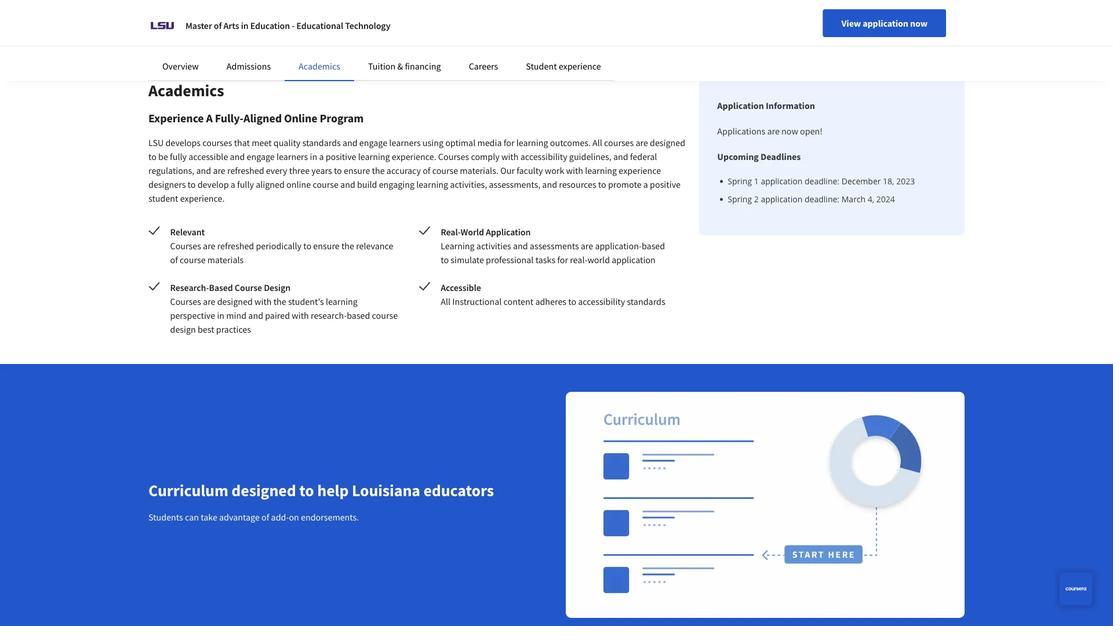 Task type: describe. For each thing, give the bounding box(es) containing it.
student
[[526, 60, 557, 72]]

march
[[842, 194, 866, 205]]

application inside spring 1 application deadline: december 18, 2023 list item
[[761, 176, 803, 187]]

resources
[[559, 179, 596, 190]]

overview link
[[162, 60, 199, 72]]

engaging
[[379, 179, 415, 190]]

december
[[842, 176, 881, 187]]

world
[[588, 254, 610, 266]]

application inside real-world application learning activities and assessments are application-based to simulate professional tasks for real-world application
[[612, 254, 656, 266]]

and down that
[[230, 151, 245, 162]]

to inside accessible all instructional content adheres to accessibility standards
[[568, 296, 576, 307]]

be
[[158, 151, 168, 162]]

every
[[266, 165, 287, 176]]

1 horizontal spatial experience.
[[392, 151, 436, 162]]

assessments,
[[489, 179, 540, 190]]

view application now
[[842, 17, 928, 29]]

application inside real-world application learning activities and assessments are application-based to simulate professional tasks for real-world application
[[486, 226, 531, 238]]

experience
[[148, 111, 204, 126]]

tasks
[[535, 254, 555, 266]]

standards inside accessible all instructional content adheres to accessibility standards
[[627, 296, 665, 307]]

to left the promote
[[598, 179, 606, 190]]

louisiana
[[352, 480, 420, 501]]

using
[[423, 137, 444, 148]]

learning inside research-based course design courses are designed with the student's learning perspective in mind and paired with research-based course design best practices
[[326, 296, 358, 307]]

louisiana state university logo image
[[148, 12, 176, 39]]

curriculum designed to help louisiana educators
[[148, 480, 494, 501]]

application inside spring 2 application deadline: march 4, 2024 list item
[[761, 194, 803, 205]]

accuracy
[[387, 165, 421, 176]]

develops
[[166, 137, 201, 148]]

for inside lsu develops courses that meet quality standards and engage learners using optimal media for learning outcomes. all courses are designed to be fully accessible and engage learners in a positive learning experience. courses comply with accessibility guidelines, and federal regulations, and are refreshed every three years to ensure the accuracy of course materials. our faculty work with learning experience designers to develop a fully aligned online course and build engaging learning activities, assessments, and resources to promote a positive student experience.
[[504, 137, 515, 148]]

applications are now open!
[[717, 125, 823, 137]]

application inside view application now button
[[863, 17, 908, 29]]

student's
[[288, 296, 324, 307]]

2 horizontal spatial a
[[643, 179, 648, 190]]

0 horizontal spatial a
[[231, 179, 235, 190]]

designed inside lsu develops courses that meet quality standards and engage learners using optimal media for learning outcomes. all courses are designed to be fully accessible and engage learners in a positive learning experience. courses comply with accessibility guidelines, and federal regulations, and are refreshed every three years to ensure the accuracy of course materials. our faculty work with learning experience designers to develop a fully aligned online course and build engaging learning activities, assessments, and resources to promote a positive student experience.
[[650, 137, 685, 148]]

to left help
[[299, 480, 314, 501]]

the inside research-based course design courses are designed with the student's learning perspective in mind and paired with research-based course design best practices
[[273, 296, 286, 307]]

activities
[[476, 240, 511, 252]]

real-
[[570, 254, 588, 266]]

1 horizontal spatial a
[[319, 151, 324, 162]]

years
[[312, 165, 332, 176]]

develop
[[198, 179, 229, 190]]

add-
[[271, 511, 289, 523]]

technology
[[345, 20, 391, 31]]

educators
[[424, 480, 494, 501]]

in inside research-based course design courses are designed with the student's learning perspective in mind and paired with research-based course design best practices
[[217, 310, 224, 321]]

spring 1 application deadline: december 18, 2023 list item
[[728, 175, 915, 187]]

1 horizontal spatial learners
[[389, 137, 421, 148]]

courses inside research-based course design courses are designed with the student's learning perspective in mind and paired with research-based course design best practices
[[170, 296, 201, 307]]

build
[[357, 179, 377, 190]]

outcomes.
[[550, 137, 591, 148]]

spring 1 application deadline: december 18, 2023
[[728, 176, 915, 187]]

curriculum
[[148, 480, 228, 501]]

three
[[289, 165, 310, 176]]

lsu develops courses that meet quality standards and engage learners using optimal media for learning outcomes. all courses are designed to be fully accessible and engage learners in a positive learning experience. courses comply with accessibility guidelines, and federal regulations, and are refreshed every three years to ensure the accuracy of course materials. our faculty work with learning experience designers to develop a fully aligned online course and build engaging learning activities, assessments, and resources to promote a positive student experience.
[[148, 137, 685, 204]]

and down accessible
[[196, 165, 211, 176]]

relevance
[[356, 240, 393, 252]]

spring 2 application deadline: march 4, 2024 list item
[[728, 193, 915, 205]]

to right years
[[334, 165, 342, 176]]

designed inside research-based course design courses are designed with the student's learning perspective in mind and paired with research-based course design best practices
[[217, 296, 253, 307]]

to inside real-world application learning activities and assessments are application-based to simulate professional tasks for real-world application
[[441, 254, 449, 266]]

media
[[477, 137, 502, 148]]

0 horizontal spatial learners
[[277, 151, 308, 162]]

spring for spring 1 application deadline: december 18, 2023
[[728, 176, 752, 187]]

periodically
[[256, 240, 302, 252]]

deadlines
[[761, 151, 801, 162]]

all inside lsu develops courses that meet quality standards and engage learners using optimal media for learning outcomes. all courses are designed to be fully accessible and engage learners in a positive learning experience. courses comply with accessibility guidelines, and federal regulations, and are refreshed every three years to ensure the accuracy of course materials. our faculty work with learning experience designers to develop a fully aligned online course and build engaging learning activities, assessments, and resources to promote a positive student experience.
[[593, 137, 602, 148]]

master
[[186, 20, 212, 31]]

refreshed inside relevant courses are refreshed periodically to ensure the relevance of course materials
[[217, 240, 254, 252]]

help
[[317, 480, 349, 501]]

courses inside lsu develops courses that meet quality standards and engage learners using optimal media for learning outcomes. all courses are designed to be fully accessible and engage learners in a positive learning experience. courses comply with accessibility guidelines, and federal regulations, and are refreshed every three years to ensure the accuracy of course materials. our faculty work with learning experience designers to develop a fully aligned online course and build engaging learning activities, assessments, and resources to promote a positive student experience.
[[438, 151, 469, 162]]

simulate
[[451, 254, 484, 266]]

experience a fully-aligned online program
[[148, 111, 364, 126]]

research-
[[311, 310, 347, 321]]

and inside real-world application learning activities and assessments are application-based to simulate professional tasks for real-world application
[[513, 240, 528, 252]]

activities,
[[450, 179, 487, 190]]

careers
[[469, 60, 498, 72]]

financing
[[405, 60, 441, 72]]

the inside lsu develops courses that meet quality standards and engage learners using optimal media for learning outcomes. all courses are designed to be fully accessible and engage learners in a positive learning experience. courses comply with accessibility guidelines, and federal regulations, and are refreshed every three years to ensure the accuracy of course materials. our faculty work with learning experience designers to develop a fully aligned online course and build engaging learning activities, assessments, and resources to promote a positive student experience.
[[372, 165, 385, 176]]

courses inside relevant courses are refreshed periodically to ensure the relevance of course materials
[[170, 240, 201, 252]]

to left be
[[148, 151, 156, 162]]

can
[[185, 511, 199, 523]]

a diagram reading "curriculum". a pie chart points to a list of courses, labeled "start here". image
[[566, 392, 965, 618]]

overview
[[162, 60, 199, 72]]

real-
[[441, 226, 461, 238]]

materials.
[[460, 165, 499, 176]]

content
[[504, 296, 534, 307]]

&
[[397, 60, 403, 72]]

on
[[289, 511, 299, 523]]

quality
[[274, 137, 301, 148]]

our
[[500, 165, 515, 176]]

students can take advantage of add-on endorsements.
[[148, 511, 359, 523]]

view application now button
[[823, 9, 946, 37]]

design
[[264, 282, 290, 293]]

education
[[250, 20, 290, 31]]

1
[[754, 176, 759, 187]]

to inside relevant courses are refreshed periodically to ensure the relevance of course materials
[[303, 240, 311, 252]]

aligned
[[244, 111, 282, 126]]

work
[[545, 165, 564, 176]]

of inside relevant courses are refreshed periodically to ensure the relevance of course materials
[[170, 254, 178, 266]]

1 horizontal spatial fully
[[237, 179, 254, 190]]

course
[[235, 282, 262, 293]]

materials
[[207, 254, 244, 266]]

of left add-
[[262, 511, 269, 523]]

designers
[[148, 179, 186, 190]]

adheres
[[535, 296, 566, 307]]

1 vertical spatial experience.
[[180, 192, 225, 204]]



Task type: vqa. For each thing, say whether or not it's contained in the screenshot.
deadline: to the top
yes



Task type: locate. For each thing, give the bounding box(es) containing it.
1 horizontal spatial for
[[557, 254, 568, 266]]

engage down the program
[[359, 137, 387, 148]]

0 vertical spatial all
[[593, 137, 602, 148]]

1 horizontal spatial engage
[[359, 137, 387, 148]]

designed up mind on the left of page
[[217, 296, 253, 307]]

students
[[148, 511, 183, 523]]

1 deadline: from the top
[[805, 176, 840, 187]]

0 horizontal spatial now
[[782, 125, 798, 137]]

ensure inside relevant courses are refreshed periodically to ensure the relevance of course materials
[[313, 240, 340, 252]]

0 vertical spatial learners
[[389, 137, 421, 148]]

and left build
[[340, 179, 355, 190]]

a
[[206, 111, 213, 126]]

all up guidelines,
[[593, 137, 602, 148]]

for inside real-world application learning activities and assessments are application-based to simulate professional tasks for real-world application
[[557, 254, 568, 266]]

ensure right periodically
[[313, 240, 340, 252]]

are inside relevant courses are refreshed periodically to ensure the relevance of course materials
[[203, 240, 215, 252]]

2 vertical spatial courses
[[170, 296, 201, 307]]

experience down federal
[[619, 165, 661, 176]]

fully left aligned at the left of the page
[[237, 179, 254, 190]]

with up our
[[501, 151, 519, 162]]

are up real- on the right of page
[[581, 240, 593, 252]]

online
[[286, 179, 311, 190]]

learning up faculty
[[516, 137, 548, 148]]

the inside relevant courses are refreshed periodically to ensure the relevance of course materials
[[341, 240, 354, 252]]

experience. down develop
[[180, 192, 225, 204]]

0 vertical spatial the
[[372, 165, 385, 176]]

1 vertical spatial the
[[341, 240, 354, 252]]

1 horizontal spatial ensure
[[344, 165, 370, 176]]

fully down develops
[[170, 151, 187, 162]]

0 vertical spatial positive
[[326, 151, 356, 162]]

1 vertical spatial positive
[[650, 179, 681, 190]]

2
[[754, 194, 759, 205]]

0 vertical spatial spring
[[728, 176, 752, 187]]

best
[[198, 324, 214, 335]]

application
[[863, 17, 908, 29], [761, 176, 803, 187], [761, 194, 803, 205], [612, 254, 656, 266]]

designed up federal
[[650, 137, 685, 148]]

deadline:
[[805, 176, 840, 187], [805, 194, 840, 205]]

accessibility inside accessible all instructional content adheres to accessibility standards
[[578, 296, 625, 307]]

in inside lsu develops courses that meet quality standards and engage learners using optimal media for learning outcomes. all courses are designed to be fully accessible and engage learners in a positive learning experience. courses comply with accessibility guidelines, and federal regulations, and are refreshed every three years to ensure the accuracy of course materials. our faculty work with learning experience designers to develop a fully aligned online course and build engaging learning activities, assessments, and resources to promote a positive student experience.
[[310, 151, 317, 162]]

view
[[842, 17, 861, 29]]

1 vertical spatial spring
[[728, 194, 752, 205]]

spring for spring 2 application deadline: march 4, 2024
[[728, 194, 752, 205]]

all inside accessible all instructional content adheres to accessibility standards
[[441, 296, 451, 307]]

2024
[[877, 194, 895, 205]]

the up paired
[[273, 296, 286, 307]]

0 horizontal spatial standards
[[302, 137, 341, 148]]

course right research-
[[372, 310, 398, 321]]

courses down research-
[[170, 296, 201, 307]]

professional
[[486, 254, 534, 266]]

application right 2
[[761, 194, 803, 205]]

0 vertical spatial ensure
[[344, 165, 370, 176]]

0 vertical spatial fully
[[170, 151, 187, 162]]

program
[[320, 111, 364, 126]]

in up years
[[310, 151, 317, 162]]

0 vertical spatial academics
[[299, 60, 340, 72]]

accessibility down the world
[[578, 296, 625, 307]]

1 vertical spatial engage
[[247, 151, 275, 162]]

deadline: for december
[[805, 176, 840, 187]]

positive
[[326, 151, 356, 162], [650, 179, 681, 190]]

to right adheres
[[568, 296, 576, 307]]

application up "applications"
[[717, 100, 764, 111]]

academics
[[299, 60, 340, 72], [148, 80, 224, 101]]

courses
[[438, 151, 469, 162], [170, 240, 201, 252], [170, 296, 201, 307]]

positive down federal
[[650, 179, 681, 190]]

spring 2 application deadline: march 4, 2024
[[728, 194, 895, 205]]

0 horizontal spatial based
[[347, 310, 370, 321]]

learning down guidelines,
[[585, 165, 617, 176]]

and right mind on the left of page
[[248, 310, 263, 321]]

0 vertical spatial courses
[[438, 151, 469, 162]]

ensure inside lsu develops courses that meet quality standards and engage learners using optimal media for learning outcomes. all courses are designed to be fully accessible and engage learners in a positive learning experience. courses comply with accessibility guidelines, and federal regulations, and are refreshed every three years to ensure the accuracy of course materials. our faculty work with learning experience designers to develop a fully aligned online course and build engaging learning activities, assessments, and resources to promote a positive student experience.
[[344, 165, 370, 176]]

to left develop
[[188, 179, 196, 190]]

0 vertical spatial accessibility
[[520, 151, 567, 162]]

educational
[[296, 20, 343, 31]]

0 vertical spatial application
[[717, 100, 764, 111]]

take
[[201, 511, 217, 523]]

real-world application learning activities and assessments are application-based to simulate professional tasks for real-world application
[[441, 226, 665, 266]]

learners down quality
[[277, 151, 308, 162]]

the left relevance
[[341, 240, 354, 252]]

1 horizontal spatial the
[[341, 240, 354, 252]]

and down work
[[542, 179, 557, 190]]

assessments
[[530, 240, 579, 252]]

designed
[[650, 137, 685, 148], [217, 296, 253, 307], [232, 480, 296, 501]]

refreshed inside lsu develops courses that meet quality standards and engage learners using optimal media for learning outcomes. all courses are designed to be fully accessible and engage learners in a positive learning experience. courses comply with accessibility guidelines, and federal regulations, and are refreshed every three years to ensure the accuracy of course materials. our faculty work with learning experience designers to develop a fully aligned online course and build engaging learning activities, assessments, and resources to promote a positive student experience.
[[227, 165, 264, 176]]

engage
[[359, 137, 387, 148], [247, 151, 275, 162]]

standards inside lsu develops courses that meet quality standards and engage learners using optimal media for learning outcomes. all courses are designed to be fully accessible and engage learners in a positive learning experience. courses comply with accessibility guidelines, and federal regulations, and are refreshed every three years to ensure the accuracy of course materials. our faculty work with learning experience designers to develop a fully aligned online course and build engaging learning activities, assessments, and resources to promote a positive student experience.
[[302, 137, 341, 148]]

application-
[[595, 240, 642, 252]]

endorsements.
[[301, 511, 359, 523]]

2 vertical spatial the
[[273, 296, 286, 307]]

aligned
[[256, 179, 285, 190]]

of right the 'accuracy'
[[423, 165, 430, 176]]

1 courses from the left
[[202, 137, 232, 148]]

ensure up build
[[344, 165, 370, 176]]

application
[[717, 100, 764, 111], [486, 226, 531, 238]]

deadline: down spring 1 application deadline: december 18, 2023
[[805, 194, 840, 205]]

for
[[504, 137, 515, 148], [557, 254, 568, 266]]

0 vertical spatial refreshed
[[227, 165, 264, 176]]

accessibility up work
[[520, 151, 567, 162]]

application right view
[[863, 17, 908, 29]]

faculty
[[517, 165, 543, 176]]

0 horizontal spatial ensure
[[313, 240, 340, 252]]

now inside button
[[910, 17, 928, 29]]

0 horizontal spatial fully
[[170, 151, 187, 162]]

accessible
[[441, 282, 481, 293]]

0 horizontal spatial positive
[[326, 151, 356, 162]]

learning
[[441, 240, 475, 252]]

1 vertical spatial accessibility
[[578, 296, 625, 307]]

and inside research-based course design courses are designed with the student's learning perspective in mind and paired with research-based course design best practices
[[248, 310, 263, 321]]

0 horizontal spatial in
[[217, 310, 224, 321]]

student experience link
[[526, 60, 601, 72]]

with
[[501, 151, 519, 162], [566, 165, 583, 176], [255, 296, 272, 307], [292, 310, 309, 321]]

academics down educational
[[299, 60, 340, 72]]

1 horizontal spatial based
[[642, 240, 665, 252]]

engage down the meet
[[247, 151, 275, 162]]

student
[[148, 192, 178, 204]]

learners up the 'accuracy'
[[389, 137, 421, 148]]

are up materials
[[203, 240, 215, 252]]

all down accessible
[[441, 296, 451, 307]]

2 vertical spatial designed
[[232, 480, 296, 501]]

1 vertical spatial ensure
[[313, 240, 340, 252]]

federal
[[630, 151, 657, 162]]

course up the activities,
[[432, 165, 458, 176]]

0 vertical spatial for
[[504, 137, 515, 148]]

application down 'application-'
[[612, 254, 656, 266]]

based inside real-world application learning activities and assessments are application-based to simulate professional tasks for real-world application
[[642, 240, 665, 252]]

0 horizontal spatial all
[[441, 296, 451, 307]]

positive up years
[[326, 151, 356, 162]]

1 vertical spatial deadline:
[[805, 194, 840, 205]]

0 vertical spatial based
[[642, 240, 665, 252]]

tuition
[[368, 60, 396, 72]]

courses down "optimal"
[[438, 151, 469, 162]]

0 vertical spatial in
[[241, 20, 248, 31]]

deadline: up spring 2 application deadline: march 4, 2024 list item
[[805, 176, 840, 187]]

0 vertical spatial designed
[[650, 137, 685, 148]]

spring left 1 on the right top
[[728, 176, 752, 187]]

1 horizontal spatial academics
[[299, 60, 340, 72]]

0 horizontal spatial courses
[[202, 137, 232, 148]]

0 horizontal spatial academics
[[148, 80, 224, 101]]

and left federal
[[613, 151, 628, 162]]

1 horizontal spatial accessibility
[[578, 296, 625, 307]]

1 vertical spatial for
[[557, 254, 568, 266]]

to down learning
[[441, 254, 449, 266]]

in right arts
[[241, 20, 248, 31]]

academics link
[[299, 60, 340, 72]]

0 vertical spatial experience
[[559, 60, 601, 72]]

now for application
[[910, 17, 928, 29]]

1 vertical spatial academics
[[148, 80, 224, 101]]

upcoming
[[717, 151, 759, 162]]

courses up accessible
[[202, 137, 232, 148]]

the up build
[[372, 165, 385, 176]]

with down design
[[255, 296, 272, 307]]

1 vertical spatial fully
[[237, 179, 254, 190]]

2 horizontal spatial in
[[310, 151, 317, 162]]

1 vertical spatial standards
[[627, 296, 665, 307]]

0 horizontal spatial engage
[[247, 151, 275, 162]]

2 deadline: from the top
[[805, 194, 840, 205]]

1 vertical spatial all
[[441, 296, 451, 307]]

based
[[642, 240, 665, 252], [347, 310, 370, 321]]

fully-
[[215, 111, 244, 126]]

to right periodically
[[303, 240, 311, 252]]

are up develop
[[213, 165, 225, 176]]

meet
[[252, 137, 272, 148]]

tuition & financing link
[[368, 60, 441, 72]]

course inside relevant courses are refreshed periodically to ensure the relevance of course materials
[[180, 254, 206, 266]]

admissions
[[227, 60, 271, 72]]

optimal
[[445, 137, 476, 148]]

1 horizontal spatial application
[[717, 100, 764, 111]]

now for are
[[782, 125, 798, 137]]

a right develop
[[231, 179, 235, 190]]

18,
[[883, 176, 894, 187]]

mind
[[226, 310, 246, 321]]

relevant
[[170, 226, 205, 238]]

student experience
[[526, 60, 601, 72]]

1 vertical spatial courses
[[170, 240, 201, 252]]

in left mind on the left of page
[[217, 310, 224, 321]]

1 vertical spatial designed
[[217, 296, 253, 307]]

based
[[209, 282, 233, 293]]

refreshed down that
[[227, 165, 264, 176]]

list
[[722, 175, 915, 205]]

guidelines,
[[569, 151, 612, 162]]

promote
[[608, 179, 642, 190]]

0 vertical spatial now
[[910, 17, 928, 29]]

course inside research-based course design courses are designed with the student's learning perspective in mind and paired with research-based course design best practices
[[372, 310, 398, 321]]

a up years
[[319, 151, 324, 162]]

are inside real-world application learning activities and assessments are application-based to simulate professional tasks for real-world application
[[581, 240, 593, 252]]

-
[[292, 20, 295, 31]]

of inside lsu develops courses that meet quality standards and engage learners using optimal media for learning outcomes. all courses are designed to be fully accessible and engage learners in a positive learning experience. courses comply with accessibility guidelines, and federal regulations, and are refreshed every three years to ensure the accuracy of course materials. our faculty work with learning experience designers to develop a fully aligned online course and build engaging learning activities, assessments, and resources to promote a positive student experience.
[[423, 165, 430, 176]]

course
[[432, 165, 458, 176], [313, 179, 339, 190], [180, 254, 206, 266], [372, 310, 398, 321]]

courses up federal
[[604, 137, 634, 148]]

are down based
[[203, 296, 215, 307]]

refreshed up materials
[[217, 240, 254, 252]]

0 horizontal spatial experience.
[[180, 192, 225, 204]]

learners
[[389, 137, 421, 148], [277, 151, 308, 162]]

perspective
[[170, 310, 215, 321]]

0 vertical spatial deadline:
[[805, 176, 840, 187]]

of down relevant at the left top of the page
[[170, 254, 178, 266]]

1 horizontal spatial experience
[[619, 165, 661, 176]]

instructional
[[452, 296, 502, 307]]

paired
[[265, 310, 290, 321]]

0 horizontal spatial accessibility
[[520, 151, 567, 162]]

courses
[[202, 137, 232, 148], [604, 137, 634, 148]]

that
[[234, 137, 250, 148]]

1 vertical spatial now
[[782, 125, 798, 137]]

standards
[[302, 137, 341, 148], [627, 296, 665, 307]]

with down student's
[[292, 310, 309, 321]]

are
[[767, 125, 780, 137], [636, 137, 648, 148], [213, 165, 225, 176], [203, 240, 215, 252], [581, 240, 593, 252], [203, 296, 215, 307]]

2023
[[896, 176, 915, 187]]

1 vertical spatial experience
[[619, 165, 661, 176]]

and up 'professional'
[[513, 240, 528, 252]]

1 horizontal spatial in
[[241, 20, 248, 31]]

of left arts
[[214, 20, 222, 31]]

ensure
[[344, 165, 370, 176], [313, 240, 340, 252]]

and down the program
[[343, 137, 357, 148]]

based inside research-based course design courses are designed with the student's learning perspective in mind and paired with research-based course design best practices
[[347, 310, 370, 321]]

experience right student
[[559, 60, 601, 72]]

relevant courses are refreshed periodically to ensure the relevance of course materials
[[170, 226, 393, 266]]

1 horizontal spatial all
[[593, 137, 602, 148]]

0 vertical spatial engage
[[359, 137, 387, 148]]

learning up research-
[[326, 296, 358, 307]]

0 horizontal spatial experience
[[559, 60, 601, 72]]

0 vertical spatial standards
[[302, 137, 341, 148]]

tuition & financing
[[368, 60, 441, 72]]

4,
[[868, 194, 874, 205]]

accessibility inside lsu develops courses that meet quality standards and engage learners using optimal media for learning outcomes. all courses are designed to be fully accessible and engage learners in a positive learning experience. courses comply with accessibility guidelines, and federal regulations, and are refreshed every three years to ensure the accuracy of course materials. our faculty work with learning experience designers to develop a fully aligned online course and build engaging learning activities, assessments, and resources to promote a positive student experience.
[[520, 151, 567, 162]]

application down deadlines
[[761, 176, 803, 187]]

a right the promote
[[643, 179, 648, 190]]

0 horizontal spatial application
[[486, 226, 531, 238]]

with up resources
[[566, 165, 583, 176]]

0 vertical spatial experience.
[[392, 151, 436, 162]]

lsu
[[148, 137, 164, 148]]

2 horizontal spatial the
[[372, 165, 385, 176]]

courses down relevant at the left top of the page
[[170, 240, 201, 252]]

are up federal
[[636, 137, 648, 148]]

2 courses from the left
[[604, 137, 634, 148]]

advantage
[[219, 511, 260, 523]]

are down the application information
[[767, 125, 780, 137]]

course down years
[[313, 179, 339, 190]]

a
[[319, 151, 324, 162], [231, 179, 235, 190], [643, 179, 648, 190]]

experience inside lsu develops courses that meet quality standards and engage learners using optimal media for learning outcomes. all courses are designed to be fully accessible and engage learners in a positive learning experience. courses comply with accessibility guidelines, and federal regulations, and are refreshed every three years to ensure the accuracy of course materials. our faculty work with learning experience designers to develop a fully aligned online course and build engaging learning activities, assessments, and resources to promote a positive student experience.
[[619, 165, 661, 176]]

1 vertical spatial learners
[[277, 151, 308, 162]]

regulations,
[[148, 165, 194, 176]]

1 horizontal spatial standards
[[627, 296, 665, 307]]

for right media
[[504, 137, 515, 148]]

are inside research-based course design courses are designed with the student's learning perspective in mind and paired with research-based course design best practices
[[203, 296, 215, 307]]

0 horizontal spatial the
[[273, 296, 286, 307]]

open!
[[800, 125, 823, 137]]

arts
[[224, 20, 239, 31]]

designed up students can take advantage of add-on endorsements.
[[232, 480, 296, 501]]

experience. up the 'accuracy'
[[392, 151, 436, 162]]

admissions link
[[227, 60, 271, 72]]

course up research-
[[180, 254, 206, 266]]

1 vertical spatial based
[[347, 310, 370, 321]]

1 spring from the top
[[728, 176, 752, 187]]

for left real- on the right of page
[[557, 254, 568, 266]]

all
[[593, 137, 602, 148], [441, 296, 451, 307]]

2 vertical spatial in
[[217, 310, 224, 321]]

1 vertical spatial in
[[310, 151, 317, 162]]

practices
[[216, 324, 251, 335]]

1 horizontal spatial courses
[[604, 137, 634, 148]]

1 horizontal spatial now
[[910, 17, 928, 29]]

2 spring from the top
[[728, 194, 752, 205]]

deadline: for march
[[805, 194, 840, 205]]

academics down overview
[[148, 80, 224, 101]]

1 vertical spatial refreshed
[[217, 240, 254, 252]]

application up activities
[[486, 226, 531, 238]]

upcoming deadlines
[[717, 151, 801, 162]]

learning down the 'accuracy'
[[416, 179, 448, 190]]

learning up build
[[358, 151, 390, 162]]

0 horizontal spatial for
[[504, 137, 515, 148]]

1 vertical spatial application
[[486, 226, 531, 238]]

spring
[[728, 176, 752, 187], [728, 194, 752, 205]]

spring left 2
[[728, 194, 752, 205]]

accessible
[[189, 151, 228, 162]]

1 horizontal spatial positive
[[650, 179, 681, 190]]

list containing spring 1 application deadline: december 18, 2023
[[722, 175, 915, 205]]



